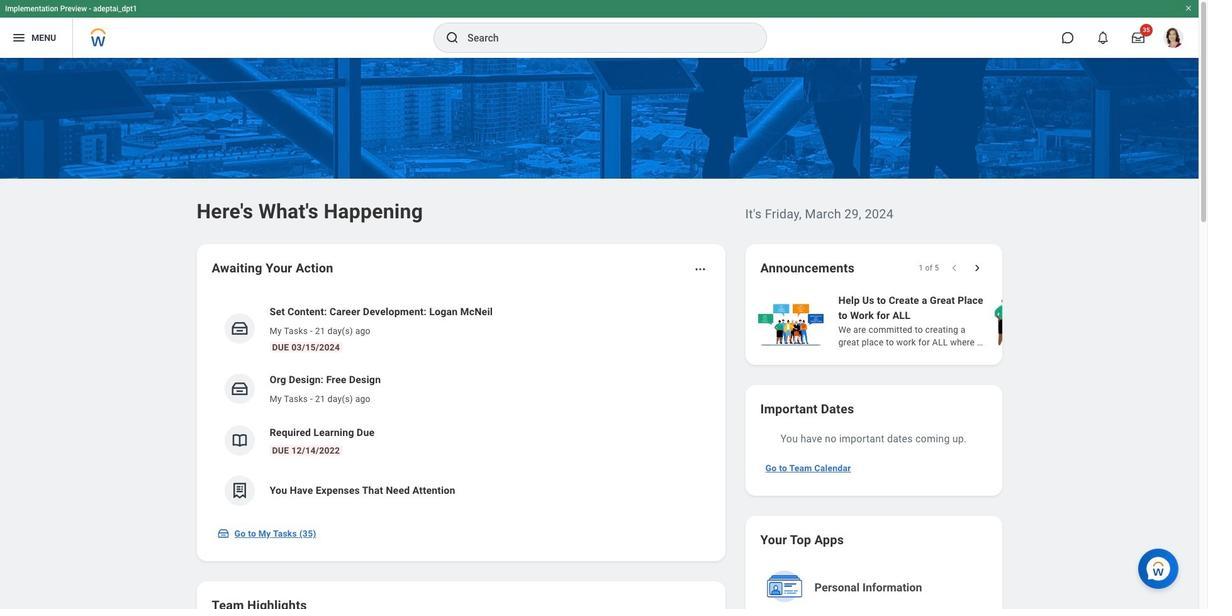 Task type: locate. For each thing, give the bounding box(es) containing it.
close environment banner image
[[1185, 4, 1193, 12]]

banner
[[0, 0, 1199, 58]]

inbox image
[[230, 319, 249, 338]]

Search Workday  search field
[[468, 24, 741, 52]]

main content
[[0, 58, 1208, 609]]

dashboard expenses image
[[230, 481, 249, 500]]

0 horizontal spatial inbox image
[[217, 527, 229, 540]]

related actions image
[[694, 263, 706, 276]]

status
[[919, 263, 939, 273]]

1 horizontal spatial list
[[755, 292, 1208, 350]]

0 vertical spatial inbox image
[[230, 379, 249, 398]]

profile logan mcneil image
[[1164, 28, 1184, 50]]

justify image
[[11, 30, 26, 45]]

list
[[755, 292, 1208, 350], [212, 295, 710, 516]]

inbox image
[[230, 379, 249, 398], [217, 527, 229, 540]]

search image
[[445, 30, 460, 45]]

1 vertical spatial inbox image
[[217, 527, 229, 540]]



Task type: vqa. For each thing, say whether or not it's contained in the screenshot.
Dashboard Expenses icon
yes



Task type: describe. For each thing, give the bounding box(es) containing it.
chevron left small image
[[948, 262, 961, 274]]

1 horizontal spatial inbox image
[[230, 379, 249, 398]]

notifications large image
[[1097, 31, 1109, 44]]

inbox large image
[[1132, 31, 1145, 44]]

0 horizontal spatial list
[[212, 295, 710, 516]]

book open image
[[230, 431, 249, 450]]

chevron right small image
[[971, 262, 983, 274]]



